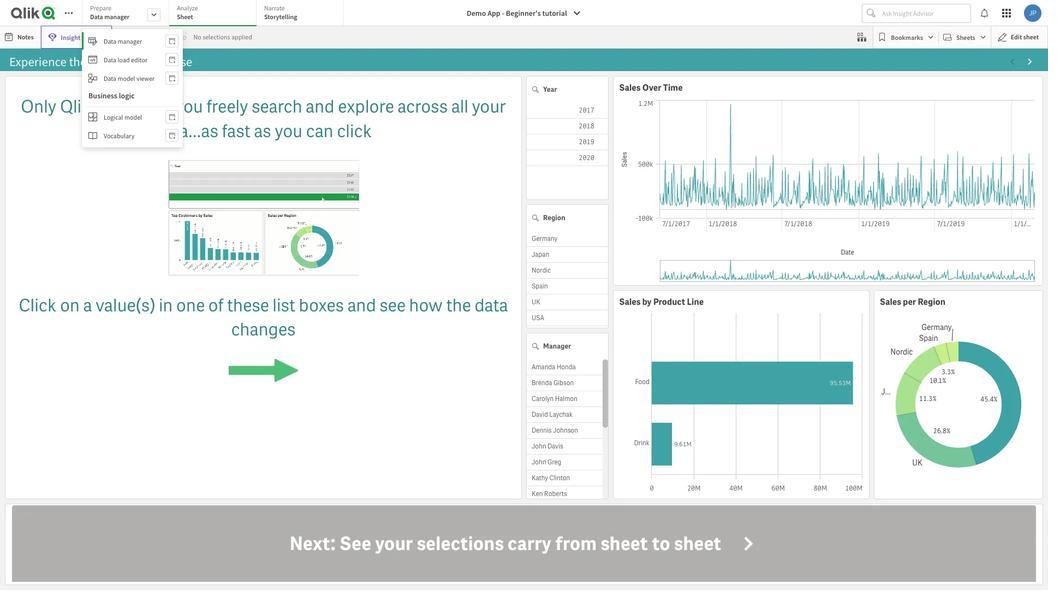 Task type: describe. For each thing, give the bounding box(es) containing it.
lets
[[144, 95, 172, 118]]

as
[[254, 120, 272, 142]]

sales for sales by product line
[[620, 296, 641, 307]]

from
[[556, 531, 597, 556]]

click on a value(s) in one of these list boxes and see how the data changes
[[19, 294, 508, 341]]

Ask Insight Advisor text field
[[881, 4, 971, 22]]

only qlik sense lets you freely search and explore across all your data...as fast as you can click
[[21, 95, 506, 142]]

sales by product line application
[[614, 290, 870, 500]]

0 horizontal spatial sheet
[[601, 531, 649, 556]]

sheets
[[957, 33, 976, 41]]

2019
[[579, 138, 595, 146]]

manager inside data manager button
[[118, 37, 142, 45]]

manager
[[544, 341, 572, 351]]

brenda
[[532, 379, 553, 387]]

kathy clinton
[[532, 474, 571, 482]]

load
[[118, 55, 130, 64]]

data inside "prepare data manager"
[[90, 13, 103, 21]]

see
[[340, 531, 372, 556]]

edit sheet
[[1012, 33, 1040, 41]]

data manager
              - open in new tab image
[[169, 37, 176, 45]]

2019 optional. 3 of 5 row
[[527, 134, 609, 150]]

germany
[[532, 234, 558, 243]]

next: see your selections carry from sheet to sheet
[[290, 531, 722, 556]]

usa optional. 6 of 7 row
[[527, 310, 609, 326]]

vocabulary
[[104, 131, 135, 140]]

logical model
[[104, 113, 142, 121]]

honda
[[557, 363, 576, 372]]

brenda gibson optional. 2 of 19 row
[[527, 375, 603, 391]]

data for data manager
[[104, 37, 116, 45]]

germany optional. 1 of 7 row
[[527, 231, 609, 247]]

sales per region application
[[875, 290, 1044, 500]]

sales over time application
[[614, 76, 1044, 286]]

john davis optional. 6 of 19 row
[[527, 439, 603, 455]]

japan optional. 2 of 7 row
[[527, 247, 609, 263]]

no selections applied
[[194, 33, 252, 41]]

your inside only qlik sense lets you freely search and explore across all your data...as fast as you can click
[[472, 95, 506, 118]]

sales for sales per region
[[881, 296, 902, 307]]

how
[[410, 294, 443, 317]]

john greg optional. 7 of 19 row
[[527, 455, 603, 470]]

logic
[[119, 91, 135, 101]]

data manager
[[104, 37, 142, 45]]

data for data load editor
[[104, 55, 116, 64]]

prepare
[[90, 4, 112, 12]]

in
[[159, 294, 173, 317]]

list
[[273, 294, 296, 317]]

john greg
[[532, 458, 562, 467]]

next: see your selections carry from sheet to sheet button
[[12, 506, 1037, 582]]

uk
[[532, 298, 541, 307]]

demo app - beginner's tutorial button
[[461, 4, 588, 22]]

a
[[83, 294, 92, 317]]

line
[[688, 296, 704, 307]]

viewer
[[137, 74, 155, 82]]

2020 optional. 4 of 5 row
[[527, 150, 609, 166]]

vocabulary
              - open in new tab image
[[169, 131, 176, 140]]

2017 optional. 1 of 5 row
[[527, 103, 609, 119]]

and inside click on a value(s) in one of these list boxes and see how the data changes
[[348, 294, 376, 317]]

dennis johnson optional. 5 of 19 row
[[527, 423, 603, 439]]

-
[[502, 8, 505, 18]]

can
[[306, 120, 334, 142]]

2020
[[579, 154, 595, 162]]

see
[[380, 294, 406, 317]]

changes
[[231, 318, 296, 341]]

data for data model viewer
[[104, 74, 116, 82]]

application containing only qlik sense lets you freely search and explore across all your data...as fast as you can click
[[5, 76, 522, 500]]

carolyn
[[532, 394, 554, 403]]

brenda gibson
[[532, 379, 574, 387]]

1 horizontal spatial you
[[275, 120, 303, 142]]

bookmarks
[[892, 33, 924, 41]]

notes
[[17, 33, 34, 41]]

fast
[[222, 120, 251, 142]]

selections tool image
[[858, 33, 867, 42]]

freely
[[207, 95, 248, 118]]

data load editor
[[104, 55, 148, 64]]

the
[[447, 294, 471, 317]]

spain
[[532, 282, 548, 291]]

value(s)
[[96, 294, 155, 317]]

region inside sales per region application
[[919, 296, 946, 307]]

tutorial
[[543, 8, 568, 18]]

applied
[[232, 33, 252, 41]]

sales for sales over time
[[620, 82, 641, 93]]

time
[[664, 82, 683, 93]]

david laychak
[[532, 410, 573, 419]]

edit sheet button
[[992, 26, 1049, 49]]

usa
[[532, 314, 545, 322]]

analyze sheet
[[177, 4, 198, 21]]

ken roberts optional. 9 of 19 row
[[527, 486, 603, 502]]

data load editor button
[[82, 51, 183, 68]]

and inside only qlik sense lets you freely search and explore across all your data...as fast as you can click
[[306, 95, 335, 118]]

click
[[19, 294, 57, 317]]

sheet inside "edit sheet" button
[[1024, 33, 1040, 41]]

0 vertical spatial region
[[544, 213, 566, 222]]

edit
[[1012, 33, 1023, 41]]

nordic optional. 3 of 7 row
[[527, 263, 609, 279]]

click
[[337, 120, 372, 142]]

data model image
[[89, 74, 97, 82]]

sales by product line
[[620, 296, 704, 307]]

prepare data manager
[[90, 4, 129, 21]]

search
[[252, 95, 303, 118]]

narrate storytelling
[[264, 4, 297, 21]]

greg
[[548, 458, 562, 467]]

only
[[21, 95, 56, 118]]



Task type: vqa. For each thing, say whether or not it's contained in the screenshot.
as
yes



Task type: locate. For each thing, give the bounding box(es) containing it.
0 horizontal spatial region
[[544, 213, 566, 222]]

notes button
[[2, 28, 38, 46]]

0 vertical spatial you
[[175, 95, 203, 118]]

0 vertical spatial your
[[472, 95, 506, 118]]

over
[[643, 82, 662, 93]]

1 vertical spatial you
[[275, 120, 303, 142]]

0 horizontal spatial you
[[175, 95, 203, 118]]

demo app - beginner's tutorial
[[467, 8, 568, 18]]

logical model
              - open in new tab image
[[169, 113, 176, 121]]

0 horizontal spatial selections
[[203, 33, 230, 41]]

data right the data model image
[[104, 74, 116, 82]]

john
[[532, 442, 547, 451], [532, 458, 547, 467]]

data down prepare
[[90, 13, 103, 21]]

bookmarks button
[[876, 28, 937, 46]]

1 vertical spatial your
[[375, 531, 413, 556]]

2 john from the top
[[532, 458, 547, 467]]

selections inside button
[[417, 531, 504, 556]]

amanda honda
[[532, 363, 576, 372]]

next sheet: product details image
[[1027, 57, 1035, 66]]

manager down prepare
[[104, 13, 129, 21]]

your right all
[[472, 95, 506, 118]]

you up data...as
[[175, 95, 203, 118]]

beginner's
[[506, 8, 541, 18]]

kathy
[[532, 474, 549, 482]]

your right see in the bottom left of the page
[[375, 531, 413, 556]]

sales inside sales over time application
[[620, 82, 641, 93]]

by
[[643, 296, 652, 307]]

data model viewer
              - open in new tab image
[[169, 74, 176, 82]]

david
[[532, 410, 549, 419]]

selections
[[203, 33, 230, 41], [417, 531, 504, 556]]

clinton
[[550, 474, 571, 482]]

0 horizontal spatial your
[[375, 531, 413, 556]]

model inside logical model "button"
[[125, 113, 142, 121]]

of
[[208, 294, 224, 317]]

manager up data load editor button
[[118, 37, 142, 45]]

carry
[[508, 531, 552, 556]]

gibson
[[554, 379, 574, 387]]

1 vertical spatial selections
[[417, 531, 504, 556]]

2 horizontal spatial sheet
[[1024, 33, 1040, 41]]

you right as
[[275, 120, 303, 142]]

logical
[[104, 113, 123, 121]]

tab list containing prepare
[[82, 0, 348, 27]]

1 horizontal spatial sheet
[[675, 531, 722, 556]]

no
[[194, 33, 201, 41]]

0 vertical spatial model
[[118, 74, 135, 82]]

john inside row
[[532, 442, 547, 451]]

sheets button
[[942, 28, 989, 46]]

sheet left to at the right of the page
[[601, 531, 649, 556]]

amanda
[[532, 363, 556, 372]]

qlik
[[60, 95, 91, 118]]

data inside data manager button
[[104, 37, 116, 45]]

japan
[[532, 250, 550, 259]]

sheet right to at the right of the page
[[675, 531, 722, 556]]

1 vertical spatial model
[[125, 113, 142, 121]]

sheet
[[177, 13, 193, 21]]

john inside row
[[532, 458, 547, 467]]

amanda honda optional. 1 of 19 row
[[527, 360, 603, 375]]

2017
[[579, 106, 595, 115]]

model inside data model viewer button
[[118, 74, 135, 82]]

manager
[[104, 13, 129, 21], [118, 37, 142, 45]]

laychak
[[550, 410, 573, 419]]

logical model button
[[82, 108, 183, 126]]

boxes
[[299, 294, 344, 317]]

1 vertical spatial john
[[532, 458, 547, 467]]

john for john davis
[[532, 442, 547, 451]]

tab list
[[82, 0, 348, 27]]

roberts
[[545, 490, 568, 498]]

0 vertical spatial manager
[[104, 13, 129, 21]]

john for john greg
[[532, 458, 547, 467]]

application
[[5, 76, 522, 500]]

ken roberts
[[532, 490, 568, 498]]

model up vocabulary 'button'
[[125, 113, 142, 121]]

data...as
[[155, 120, 219, 142]]

year
[[544, 84, 558, 94]]

0 vertical spatial john
[[532, 442, 547, 451]]

1 horizontal spatial region
[[919, 296, 946, 307]]

john davis
[[532, 442, 564, 451]]

carolyn halmon
[[532, 394, 578, 403]]

data model viewer button
[[82, 69, 183, 87]]

business logic
[[89, 91, 135, 101]]

davis
[[548, 442, 564, 451]]

data inside data model viewer button
[[104, 74, 116, 82]]

vocabulary button
[[82, 127, 183, 144]]

business logic image
[[89, 113, 97, 121]]

2018 optional. 2 of 5 row
[[527, 119, 609, 134]]

manager inside "prepare data manager"
[[104, 13, 129, 21]]

1 vertical spatial manager
[[118, 37, 142, 45]]

one
[[176, 294, 205, 317]]

sales inside sales per region application
[[881, 296, 902, 307]]

book image
[[89, 131, 97, 140]]

halmon
[[555, 394, 578, 403]]

product
[[654, 296, 686, 307]]

data model viewer
[[104, 74, 155, 82]]

and left see
[[348, 294, 376, 317]]

ken
[[532, 490, 543, 498]]

1 horizontal spatial selections
[[417, 531, 504, 556]]

app
[[488, 8, 501, 18]]

sales left over
[[620, 82, 641, 93]]

data manager image
[[89, 37, 97, 45]]

model for logical
[[125, 113, 142, 121]]

region
[[544, 213, 566, 222], [919, 296, 946, 307]]

john down dennis
[[532, 442, 547, 451]]

model up "logic"
[[118, 74, 135, 82]]

data left load
[[104, 55, 116, 64]]

region right per
[[919, 296, 946, 307]]

1 vertical spatial and
[[348, 294, 376, 317]]

nordic
[[532, 266, 551, 275]]

storytelling
[[264, 13, 297, 21]]

analyze
[[177, 4, 198, 12]]

to
[[652, 531, 671, 556]]

and up can
[[306, 95, 335, 118]]

your inside button
[[375, 531, 413, 556]]

1 horizontal spatial your
[[472, 95, 506, 118]]

dennis johnson
[[532, 426, 579, 435]]

region up germany at the right of page
[[544, 213, 566, 222]]

model
[[118, 74, 135, 82], [125, 113, 142, 121]]

data
[[90, 13, 103, 21], [104, 37, 116, 45], [104, 55, 116, 64], [104, 74, 116, 82]]

spain optional. 4 of 7 row
[[527, 279, 609, 294]]

sheet right edit
[[1024, 33, 1040, 41]]

uk optional. 5 of 7 row
[[527, 294, 609, 310]]

sense
[[94, 95, 141, 118]]

data manager button
[[82, 32, 183, 50]]

sales per region
[[881, 296, 946, 307]]

application image
[[89, 55, 97, 64]]

all
[[452, 95, 469, 118]]

sales left per
[[881, 296, 902, 307]]

2018
[[579, 122, 595, 131]]

1 horizontal spatial and
[[348, 294, 376, 317]]

business
[[89, 91, 117, 101]]

1 john from the top
[[532, 442, 547, 451]]

data load editor
              - open in new tab image
[[169, 55, 176, 64]]

demo
[[467, 8, 486, 18]]

0 vertical spatial and
[[306, 95, 335, 118]]

0 vertical spatial selections
[[203, 33, 230, 41]]

across
[[398, 95, 448, 118]]

1 vertical spatial region
[[919, 296, 946, 307]]

sales inside sales by product line application
[[620, 296, 641, 307]]

on
[[60, 294, 80, 317]]

0 horizontal spatial and
[[306, 95, 335, 118]]

editor
[[131, 55, 148, 64]]

model for data
[[118, 74, 135, 82]]

sales over time
[[620, 82, 683, 93]]

next:
[[290, 531, 336, 556]]

data
[[475, 294, 508, 317]]

these
[[227, 294, 269, 317]]

sales left by
[[620, 296, 641, 307]]

dennis
[[532, 426, 552, 435]]

john left greg
[[532, 458, 547, 467]]

step back image
[[139, 33, 148, 42]]

data inside data load editor button
[[104, 55, 116, 64]]

per
[[904, 296, 917, 307]]

next: see your selections carry from sheet to sheet application
[[0, 0, 1049, 590], [5, 504, 1044, 585]]

data right data manager icon
[[104, 37, 116, 45]]



